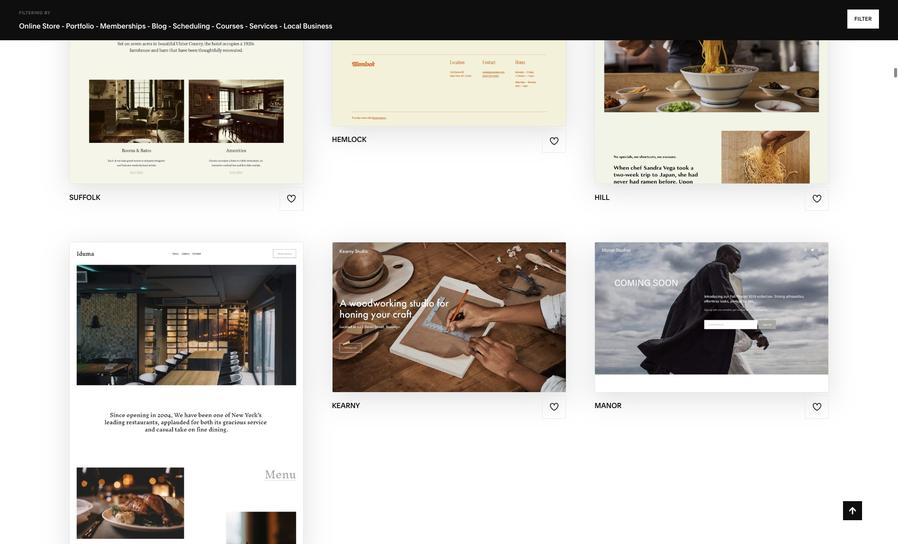 Task type: locate. For each thing, give the bounding box(es) containing it.
manor
[[717, 300, 750, 310], [715, 317, 748, 327], [595, 401, 622, 410]]

hill
[[595, 193, 610, 202]]

online
[[19, 22, 41, 30]]

add hemlock to your favorites list image
[[550, 136, 559, 146]]

6 - from the left
[[245, 22, 248, 30]]

1 vertical spatial manor
[[715, 317, 748, 327]]

2 horizontal spatial start
[[665, 300, 691, 310]]

preview manor
[[675, 317, 748, 327]]

hill image
[[595, 0, 829, 184]]

preview for preview kearny
[[412, 317, 450, 327]]

2 preview from the left
[[675, 317, 713, 327]]

iduma
[[193, 381, 223, 391]]

2 horizontal spatial with
[[693, 300, 715, 310]]

local
[[284, 22, 301, 30]]

preview inside "preview kearny" link
[[412, 317, 450, 327]]

start
[[401, 300, 427, 310], [665, 300, 691, 310], [141, 381, 167, 391]]

1 horizontal spatial with
[[429, 300, 451, 310]]

- right 'portfolio'
[[96, 22, 98, 30]]

7 - from the left
[[279, 22, 282, 30]]

preview inside preview manor "link"
[[675, 317, 713, 327]]

- left local
[[279, 22, 282, 30]]

online store - portfolio - memberships - blog - scheduling - courses - services - local business
[[19, 22, 333, 30]]

preview down start with manor
[[675, 317, 713, 327]]

- left courses
[[212, 22, 214, 30]]

with up preview manor
[[693, 300, 715, 310]]

3 - from the left
[[147, 22, 150, 30]]

iduma image
[[70, 242, 303, 544]]

manor inside "link"
[[715, 317, 748, 327]]

scheduling
[[173, 22, 210, 30]]

- left blog on the left of page
[[147, 22, 150, 30]]

- right blog on the left of page
[[168, 22, 171, 30]]

0 horizontal spatial with
[[169, 381, 191, 391]]

preview down start with kearny
[[412, 317, 450, 327]]

1 preview from the left
[[412, 317, 450, 327]]

1 horizontal spatial preview
[[675, 317, 713, 327]]

with left iduma
[[169, 381, 191, 391]]

5 - from the left
[[212, 22, 214, 30]]

business
[[303, 22, 333, 30]]

start with iduma
[[141, 381, 223, 391]]

- right courses
[[245, 22, 248, 30]]

-
[[62, 22, 64, 30], [96, 22, 98, 30], [147, 22, 150, 30], [168, 22, 171, 30], [212, 22, 214, 30], [245, 22, 248, 30], [279, 22, 282, 30]]

1 horizontal spatial start
[[401, 300, 427, 310]]

filter
[[855, 16, 872, 22]]

4 - from the left
[[168, 22, 171, 30]]

manor image
[[595, 242, 829, 392]]

start with kearny
[[401, 300, 488, 310]]

2 vertical spatial manor
[[595, 401, 622, 410]]

0 vertical spatial kearny
[[453, 300, 488, 310]]

memberships
[[100, 22, 146, 30]]

services
[[249, 22, 278, 30]]

0 horizontal spatial preview
[[412, 317, 450, 327]]

0 vertical spatial manor
[[717, 300, 750, 310]]

preview kearny link
[[412, 310, 486, 334]]

1 vertical spatial kearny
[[452, 317, 486, 327]]

add suffolk to your favorites list image
[[287, 194, 296, 204]]

hemlock image
[[332, 0, 566, 126]]

- right "store"
[[62, 22, 64, 30]]

preview manor link
[[675, 310, 748, 334]]

add manor to your favorites list image
[[812, 403, 822, 412]]

add hill to your favorites list image
[[812, 194, 822, 204]]

kearny inside button
[[453, 300, 488, 310]]

kearny
[[453, 300, 488, 310], [452, 317, 486, 327], [332, 401, 360, 410]]

with
[[429, 300, 451, 310], [693, 300, 715, 310], [169, 381, 191, 391]]

preview
[[412, 317, 450, 327], [675, 317, 713, 327]]

with up preview kearny
[[429, 300, 451, 310]]



Task type: describe. For each thing, give the bounding box(es) containing it.
store
[[42, 22, 60, 30]]

with for kearny
[[429, 300, 451, 310]]

0 horizontal spatial start
[[141, 381, 167, 391]]

suffolk image
[[70, 0, 303, 184]]

back to top image
[[848, 506, 858, 516]]

with for manor
[[693, 300, 715, 310]]

courses
[[216, 22, 243, 30]]

start for preview kearny
[[401, 300, 427, 310]]

kearny image
[[332, 242, 566, 392]]

portfolio
[[66, 22, 94, 30]]

start with manor button
[[665, 294, 759, 317]]

filtering
[[19, 10, 43, 15]]

blog
[[152, 22, 167, 30]]

start for preview manor
[[665, 300, 691, 310]]

2 vertical spatial kearny
[[332, 401, 360, 410]]

suffolk
[[69, 193, 100, 202]]

filtering by
[[19, 10, 50, 15]]

2 - from the left
[[96, 22, 98, 30]]

manor inside button
[[717, 300, 750, 310]]

add kearny to your favorites list image
[[550, 403, 559, 412]]

preview for preview manor
[[675, 317, 713, 327]]

1 - from the left
[[62, 22, 64, 30]]

start with iduma button
[[141, 374, 232, 398]]

hemlock
[[332, 135, 367, 144]]

preview kearny
[[412, 317, 486, 327]]

start with kearny button
[[401, 294, 497, 317]]

start with manor
[[665, 300, 750, 310]]

filter button
[[848, 10, 879, 29]]

by
[[44, 10, 50, 15]]



Task type: vqa. For each thing, say whether or not it's contained in the screenshot.
"Preview"
yes



